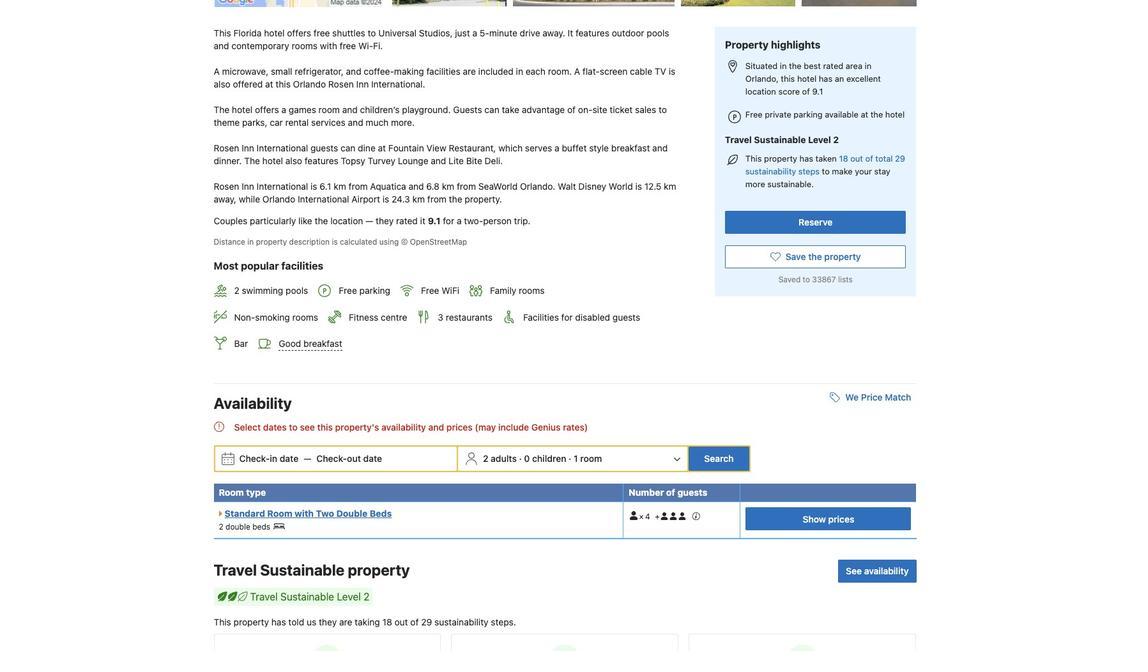 Task type: describe. For each thing, give the bounding box(es) containing it.
advantage
[[522, 104, 565, 115]]

area
[[846, 61, 863, 71]]

availability inside button
[[865, 566, 909, 577]]

1 vertical spatial rosen
[[214, 143, 239, 154]]

0 vertical spatial inn
[[356, 79, 369, 90]]

restaurants
[[446, 312, 493, 323]]

18 out of total 29 sustainability steps
[[746, 154, 906, 177]]

travel sustainable property
[[214, 561, 410, 579]]

save
[[786, 252, 807, 262]]

reserve
[[799, 217, 833, 228]]

save the property
[[786, 252, 862, 262]]

room type
[[219, 487, 266, 498]]

show prices button
[[746, 508, 912, 531]]

1 horizontal spatial at
[[378, 143, 386, 154]]

has for this property has told us they are taking 18 out of 29 sustainability steps.
[[272, 617, 286, 628]]

hotel inside situated in the best rated area in orlando, this hotel has an excellent location score of 9.1
[[798, 73, 817, 84]]

travel sustainable level 2
[[250, 591, 370, 603]]

of up 4 adults, 3 children element at the bottom right of the page
[[667, 487, 676, 498]]

2 for 2 adults · 0 children · 1 room
[[483, 453, 489, 464]]

is left the 6.1
[[311, 181, 317, 192]]

beds
[[253, 522, 270, 532]]

6.1
[[320, 181, 331, 192]]

wifi
[[442, 285, 460, 296]]

score
[[779, 86, 800, 96]]

using
[[380, 237, 399, 247]]

check-in date — check-out date
[[239, 453, 382, 464]]

1 vertical spatial rooms
[[519, 285, 545, 296]]

1 vertical spatial pools
[[286, 285, 308, 296]]

sustainable for travel sustainable level  2
[[755, 135, 807, 145]]

drive
[[520, 28, 541, 38]]

rental
[[285, 117, 309, 128]]

2 · from the left
[[569, 453, 572, 464]]

2 horizontal spatial guests
[[678, 487, 708, 498]]

1 horizontal spatial features
[[576, 28, 610, 38]]

0 vertical spatial for
[[443, 216, 455, 226]]

9.1 inside situated in the best rated area in orlando, this hotel has an excellent location score of 9.1
[[813, 86, 824, 96]]

1 vertical spatial 9.1
[[428, 216, 441, 226]]

minute
[[490, 28, 518, 38]]

2 check- from the left
[[317, 453, 347, 464]]

description
[[289, 237, 330, 247]]

1 vertical spatial at
[[861, 109, 869, 119]]

lite
[[449, 155, 464, 166]]

2 vertical spatial out
[[395, 617, 408, 628]]

3 restaurants
[[438, 312, 493, 323]]

room inside 'this florida hotel offers free shuttles to universal studios, just a 5-minute drive away. it features outdoor pools and contemporary rooms with free wi-fi. a microwave, small refrigerator, and coffee-making facilities are included in each room. a flat-screen cable tv is also offered at this orlando rosen inn international. the hotel offers a games room and children's playground. guests can take advantage of on-site ticket sales to theme parks, car rental services and much more. rosen inn international guests can dine at fountain view restaurant, which serves a buffet style breakfast and dinner. the hotel also features topsy turvey lounge and lite bite deli. rosen inn international is 6.1 km from aquatica and 6.8 km from seaworld orlando. walt disney world is 12.5 km away, while orlando international airport is 24.3 km from the property.'
[[319, 104, 340, 115]]

property for distance in property description is calculated using © openstreetmap
[[256, 237, 287, 247]]

18 inside 18 out of total 29 sustainability steps
[[840, 154, 849, 164]]

saved
[[779, 275, 801, 285]]

excellent
[[847, 73, 882, 84]]

a up car
[[282, 104, 286, 115]]

guests
[[454, 104, 482, 115]]

we price match
[[846, 392, 912, 403]]

2 vertical spatial inn
[[242, 181, 254, 192]]

in for distance in property description is calculated using © openstreetmap
[[248, 237, 254, 247]]

take
[[502, 104, 520, 115]]

this inside 'this florida hotel offers free shuttles to universal studios, just a 5-minute drive away. it features outdoor pools and contemporary rooms with free wi-fi. a microwave, small refrigerator, and coffee-making facilities are included in each room. a flat-screen cable tv is also offered at this orlando rosen inn international. the hotel offers a games room and children's playground. guests can take advantage of on-site ticket sales to theme parks, car rental services and much more. rosen inn international guests can dine at fountain view restaurant, which serves a buffet style breakfast and dinner. the hotel also features topsy turvey lounge and lite bite deli. rosen inn international is 6.1 km from aquatica and 6.8 km from seaworld orlando. walt disney world is 12.5 km away, while orlando international airport is 24.3 km from the property.'
[[276, 79, 291, 90]]

number
[[629, 487, 665, 498]]

1 vertical spatial out
[[347, 453, 361, 464]]

1 vertical spatial inn
[[242, 143, 254, 154]]

1 vertical spatial also
[[286, 155, 302, 166]]

2 up 'taking'
[[364, 591, 370, 603]]

0 vertical spatial parking
[[794, 109, 823, 119]]

the inside save the property dropdown button
[[809, 252, 823, 262]]

this for this property has told us they are taking 18 out of 29 sustainability steps.
[[214, 617, 231, 628]]

in for situated in the best rated area in orlando, this hotel has an excellent location score of 9.1
[[781, 61, 787, 71]]

4 adults, 3 children element
[[629, 508, 701, 522]]

has for this property has taken
[[800, 154, 814, 164]]

1 vertical spatial sustainability
[[435, 617, 489, 628]]

car
[[270, 117, 283, 128]]

free for free parking
[[339, 285, 357, 296]]

to inside to make your stay more sustainable.
[[823, 166, 830, 177]]

include
[[499, 422, 529, 433]]

the right like
[[315, 216, 328, 226]]

style
[[590, 143, 609, 154]]

hotel up parks,
[[232, 104, 253, 115]]

disney
[[579, 181, 607, 192]]

standard room with two double beds link
[[219, 508, 392, 519]]

universal
[[379, 28, 417, 38]]

children's
[[360, 104, 400, 115]]

an
[[835, 73, 845, 84]]

1 vertical spatial —
[[304, 453, 312, 464]]

is left 12.5
[[636, 181, 643, 192]]

swimming
[[242, 285, 283, 296]]

level for travel sustainable level  2
[[809, 135, 832, 145]]

is left calculated on the left of page
[[332, 237, 338, 247]]

hotel down car
[[263, 155, 283, 166]]

2 horizontal spatial from
[[457, 181, 476, 192]]

walt
[[558, 181, 576, 192]]

4
[[646, 512, 650, 522]]

told
[[289, 617, 304, 628]]

property for save the property
[[825, 252, 862, 262]]

offered
[[233, 79, 263, 90]]

distance in property description is calculated using © openstreetmap
[[214, 237, 467, 247]]

sustainable for travel sustainable property
[[260, 561, 345, 579]]

playground.
[[402, 104, 451, 115]]

to inside region
[[289, 422, 298, 433]]

each
[[526, 66, 546, 77]]

0 horizontal spatial offers
[[255, 104, 279, 115]]

0 vertical spatial can
[[485, 104, 500, 115]]

2 adults · 0 children · 1 room
[[483, 453, 603, 464]]

hotel up total
[[886, 109, 905, 119]]

taken
[[816, 154, 837, 164]]

hotel up contemporary
[[264, 28, 285, 38]]

flat-
[[583, 66, 600, 77]]

match
[[886, 392, 912, 403]]

and inside select dates to see this property's availability and prices (may include genius rates) region
[[429, 422, 444, 433]]

travel for travel sustainable level 2
[[250, 591, 278, 603]]

3
[[438, 312, 444, 323]]

more.
[[391, 117, 415, 128]]

most popular facilities
[[214, 260, 324, 272]]

2 double beds
[[219, 522, 270, 532]]

see availability button
[[839, 560, 917, 583]]

free for free private parking available at the hotel
[[746, 109, 763, 119]]

(may
[[475, 422, 496, 433]]

facilities
[[524, 312, 559, 323]]

small
[[271, 66, 293, 77]]

the inside situated in the best rated area in orlando, this hotel has an excellent location score of 9.1
[[790, 61, 802, 71]]

property for travel sustainable property
[[348, 561, 410, 579]]

0 vertical spatial they
[[376, 216, 394, 226]]

taking
[[355, 617, 380, 628]]

away,
[[214, 194, 237, 205]]

1 a from the left
[[214, 66, 220, 77]]

fitness centre
[[349, 312, 407, 323]]

km right 12.5
[[664, 181, 677, 192]]

airport
[[352, 194, 380, 205]]

©
[[401, 237, 408, 247]]

smoking
[[255, 312, 290, 323]]

prices inside show prices button
[[829, 514, 855, 525]]

1 vertical spatial orlando
[[263, 194, 296, 205]]

travel for travel sustainable level  2
[[726, 135, 752, 145]]

km right 6.8
[[442, 181, 455, 192]]

and left coffee-
[[346, 66, 362, 77]]

1 vertical spatial international
[[257, 181, 308, 192]]

this florida hotel offers free shuttles to universal studios, just a 5-minute drive away. it features outdoor pools and contemporary rooms with free wi-fi. a microwave, small refrigerator, and coffee-making facilities are included in each room. a flat-screen cable tv is also offered at this orlando rosen inn international. the hotel offers a games room and children's playground. guests can take advantage of on-site ticket sales to theme parks, car rental services and much more. rosen inn international guests can dine at fountain view restaurant, which serves a buffet style breakfast and dinner. the hotel also features topsy turvey lounge and lite bite deli. rosen inn international is 6.1 km from aquatica and 6.8 km from seaworld orlando. walt disney world is 12.5 km away, while orlando international airport is 24.3 km from the property.
[[214, 28, 679, 205]]

0 horizontal spatial the
[[214, 104, 230, 115]]

0 horizontal spatial with
[[295, 508, 314, 519]]

the right the "available"
[[871, 109, 884, 119]]

and left the much
[[348, 117, 364, 128]]

0 vertical spatial rosen
[[329, 79, 354, 90]]

parks,
[[242, 117, 268, 128]]

orlando,
[[746, 73, 779, 84]]

0 vertical spatial orlando
[[293, 79, 326, 90]]

in inside 'this florida hotel offers free shuttles to universal studios, just a 5-minute drive away. it features outdoor pools and contemporary rooms with free wi-fi. a microwave, small refrigerator, and coffee-making facilities are included in each room. a flat-screen cable tv is also offered at this orlando rosen inn international. the hotel offers a games room and children's playground. guests can take advantage of on-site ticket sales to theme parks, car rental services and much more. rosen inn international guests can dine at fountain view restaurant, which serves a buffet style breakfast and dinner. the hotel also features topsy turvey lounge and lite bite deli. rosen inn international is 6.1 km from aquatica and 6.8 km from seaworld orlando. walt disney world is 12.5 km away, while orlando international airport is 24.3 km from the property.'
[[516, 66, 524, 77]]

property
[[726, 39, 769, 51]]

level for travel sustainable level 2
[[337, 591, 361, 603]]

florida
[[234, 28, 262, 38]]

travel for travel sustainable property
[[214, 561, 257, 579]]

your
[[856, 166, 873, 177]]

1
[[574, 453, 578, 464]]

0 horizontal spatial from
[[349, 181, 368, 192]]

1 horizontal spatial from
[[428, 194, 447, 205]]

guests inside 'this florida hotel offers free shuttles to universal studios, just a 5-minute drive away. it features outdoor pools and contemporary rooms with free wi-fi. a microwave, small refrigerator, and coffee-making facilities are included in each room. a flat-screen cable tv is also offered at this orlando rosen inn international. the hotel offers a games room and children's playground. guests can take advantage of on-site ticket sales to theme parks, car rental services and much more. rosen inn international guests can dine at fountain view restaurant, which serves a buffet style breakfast and dinner. the hotel also features topsy turvey lounge and lite bite deli. rosen inn international is 6.1 km from aquatica and 6.8 km from seaworld orlando. walt disney world is 12.5 km away, while orlando international airport is 24.3 km from the property.'
[[311, 143, 338, 154]]

0
[[525, 453, 530, 464]]

children
[[533, 453, 567, 464]]

ticket
[[610, 104, 633, 115]]

property down travel sustainable level  2
[[765, 154, 798, 164]]

6.8
[[427, 181, 440, 192]]

0 vertical spatial room
[[219, 487, 244, 498]]

topsy
[[341, 155, 366, 166]]

2 for 2 swimming pools
[[234, 285, 240, 296]]

1 vertical spatial are
[[339, 617, 353, 628]]

1 vertical spatial guests
[[613, 312, 641, 323]]

0 horizontal spatial they
[[319, 617, 337, 628]]

search button
[[689, 447, 750, 471]]

steps
[[799, 166, 820, 177]]

restaurant,
[[449, 143, 496, 154]]

0 horizontal spatial features
[[305, 155, 339, 166]]

2 vertical spatial international
[[298, 194, 349, 205]]

stay
[[875, 166, 891, 177]]



Task type: vqa. For each thing, say whether or not it's contained in the screenshot.
the right are
yes



Task type: locate. For each thing, give the bounding box(es) containing it.
dine
[[358, 143, 376, 154]]

free
[[314, 28, 330, 38], [340, 40, 356, 51]]

2 horizontal spatial at
[[861, 109, 869, 119]]

availability inside region
[[382, 422, 426, 433]]

offers up contemporary
[[287, 28, 311, 38]]

this property has taken
[[746, 154, 840, 164]]

1 check- from the left
[[239, 453, 270, 464]]

and up microwave,
[[214, 40, 229, 51]]

disabled
[[576, 312, 611, 323]]

for left 'disabled'
[[562, 312, 573, 323]]

private
[[765, 109, 792, 119]]

24.3
[[392, 194, 410, 205]]

in right situated
[[781, 61, 787, 71]]

free parking
[[339, 285, 391, 296]]

1 vertical spatial can
[[341, 143, 356, 154]]

2 vertical spatial this
[[214, 617, 231, 628]]

0 vertical spatial 18
[[840, 154, 849, 164]]

is down the aquatica
[[383, 194, 390, 205]]

0 vertical spatial pools
[[647, 28, 670, 38]]

1 vertical spatial sustainable
[[260, 561, 345, 579]]

property left told
[[234, 617, 269, 628]]

29
[[896, 154, 906, 164], [421, 617, 432, 628]]

level up taken
[[809, 135, 832, 145]]

double
[[226, 522, 251, 532]]

at right the "available"
[[861, 109, 869, 119]]

0 horizontal spatial free
[[314, 28, 330, 38]]

and
[[214, 40, 229, 51], [346, 66, 362, 77], [342, 104, 358, 115], [348, 117, 364, 128], [653, 143, 668, 154], [431, 155, 447, 166], [409, 181, 424, 192], [429, 422, 444, 433]]

29 inside 18 out of total 29 sustainability steps
[[896, 154, 906, 164]]

1 vertical spatial breakfast
[[304, 338, 343, 349]]

making
[[394, 66, 424, 77]]

sustainability left steps.
[[435, 617, 489, 628]]

room right 1
[[581, 453, 603, 464]]

while
[[239, 194, 260, 205]]

away.
[[543, 28, 566, 38]]

property down particularly
[[256, 237, 287, 247]]

family rooms
[[490, 285, 545, 296]]

with left the two in the left of the page
[[295, 508, 314, 519]]

of inside 18 out of total 29 sustainability steps
[[866, 154, 874, 164]]

1 horizontal spatial parking
[[794, 109, 823, 119]]

9.1 up free private parking available at the hotel
[[813, 86, 824, 96]]

travel down double
[[214, 561, 257, 579]]

and down the view
[[431, 155, 447, 166]]

18 up make
[[840, 154, 849, 164]]

travel sustainable level  2
[[726, 135, 840, 145]]

availability right see on the bottom right
[[865, 566, 909, 577]]

1 vertical spatial with
[[295, 508, 314, 519]]

a left flat-
[[575, 66, 581, 77]]

1 horizontal spatial prices
[[829, 514, 855, 525]]

trip.
[[514, 216, 531, 226]]

0 horizontal spatial also
[[214, 79, 231, 90]]

property.
[[465, 194, 502, 205]]

also left offered
[[214, 79, 231, 90]]

the inside 'this florida hotel offers free shuttles to universal studios, just a 5-minute drive away. it features outdoor pools and contemporary rooms with free wi-fi. a microwave, small refrigerator, and coffee-making facilities are included in each room. a flat-screen cable tv is also offered at this orlando rosen inn international. the hotel offers a games room and children's playground. guests can take advantage of on-site ticket sales to theme parks, car rental services and much more. rosen inn international guests can dine at fountain view restaurant, which serves a buffet style breakfast and dinner. the hotel also features topsy turvey lounge and lite bite deli. rosen inn international is 6.1 km from aquatica and 6.8 km from seaworld orlando. walt disney world is 12.5 km away, while orlando international airport is 24.3 km from the property.'
[[449, 194, 463, 205]]

for
[[443, 216, 455, 226], [562, 312, 573, 323]]

1 horizontal spatial facilities
[[427, 66, 461, 77]]

sustainable.
[[768, 179, 814, 190]]

select dates to see this property's availability and prices (may include genius rates)
[[234, 422, 588, 433]]

rosen up "dinner."
[[214, 143, 239, 154]]

of inside 'this florida hotel offers free shuttles to universal studios, just a 5-minute drive away. it features outdoor pools and contemporary rooms with free wi-fi. a microwave, small refrigerator, and coffee-making facilities are included in each room. a flat-screen cable tv is also offered at this orlando rosen inn international. the hotel offers a games room and children's playground. guests can take advantage of on-site ticket sales to theme parks, car rental services and much more. rosen inn international guests can dine at fountain view restaurant, which serves a buffet style breakfast and dinner. the hotel also features topsy turvey lounge and lite bite deli. rosen inn international is 6.1 km from aquatica and 6.8 km from seaworld orlando. walt disney world is 12.5 km away, while orlando international airport is 24.3 km from the property.'
[[568, 104, 576, 115]]

0 vertical spatial guests
[[311, 143, 338, 154]]

0 vertical spatial offers
[[287, 28, 311, 38]]

rooms up refrigerator,
[[292, 40, 318, 51]]

with
[[320, 40, 337, 51], [295, 508, 314, 519]]

9.1 right it
[[428, 216, 441, 226]]

1 horizontal spatial a
[[575, 66, 581, 77]]

1 vertical spatial level
[[337, 591, 361, 603]]

0 vertical spatial are
[[463, 66, 476, 77]]

facilities for disabled guests
[[524, 312, 641, 323]]

the up theme
[[214, 104, 230, 115]]

and left (may
[[429, 422, 444, 433]]

lounge
[[398, 155, 429, 166]]

2 adults · 0 children · 1 room button
[[460, 447, 687, 471]]

us
[[307, 617, 317, 628]]

1 horizontal spatial room
[[268, 508, 293, 519]]

this inside 'this florida hotel offers free shuttles to universal studios, just a 5-minute drive away. it features outdoor pools and contemporary rooms with free wi-fi. a microwave, small refrigerator, and coffee-making facilities are included in each room. a flat-screen cable tv is also offered at this orlando rosen inn international. the hotel offers a games room and children's playground. guests can take advantage of on-site ticket sales to theme parks, car rental services and much more. rosen inn international guests can dine at fountain view restaurant, which serves a buffet style breakfast and dinner. the hotel also features topsy turvey lounge and lite bite deli. rosen inn international is 6.1 km from aquatica and 6.8 km from seaworld orlando. walt disney world is 12.5 km away, while orlando international airport is 24.3 km from the property.'
[[214, 28, 231, 38]]

this for this florida hotel offers free shuttles to universal studios, just a 5-minute drive away. it features outdoor pools and contemporary rooms with free wi-fi. a microwave, small refrigerator, and coffee-making facilities are included in each room. a flat-screen cable tv is also offered at this orlando rosen inn international. the hotel offers a games room and children's playground. guests can take advantage of on-site ticket sales to theme parks, car rental services and much more. rosen inn international guests can dine at fountain view restaurant, which serves a buffet style breakfast and dinner. the hotel also features topsy turvey lounge and lite bite deli. rosen inn international is 6.1 km from aquatica and 6.8 km from seaworld orlando. walt disney world is 12.5 km away, while orlando international airport is 24.3 km from the property.
[[214, 28, 231, 38]]

1 horizontal spatial the
[[244, 155, 260, 166]]

are left 'taking'
[[339, 617, 353, 628]]

0 horizontal spatial prices
[[447, 422, 473, 433]]

0 horizontal spatial date
[[280, 453, 299, 464]]

breakfast inside 'this florida hotel offers free shuttles to universal studios, just a 5-minute drive away. it features outdoor pools and contemporary rooms with free wi-fi. a microwave, small refrigerator, and coffee-making facilities are included in each room. a flat-screen cable tv is also offered at this orlando rosen inn international. the hotel offers a games room and children's playground. guests can take advantage of on-site ticket sales to theme parks, car rental services and much more. rosen inn international guests can dine at fountain view restaurant, which serves a buffet style breakfast and dinner. the hotel also features topsy turvey lounge and lite bite deli. rosen inn international is 6.1 km from aquatica and 6.8 km from seaworld orlando. walt disney world is 12.5 km away, while orlando international airport is 24.3 km from the property.'
[[612, 143, 650, 154]]

we price match button
[[826, 386, 917, 409]]

0 horizontal spatial parking
[[360, 285, 391, 296]]

show
[[803, 514, 827, 525]]

0 vertical spatial out
[[851, 154, 864, 164]]

date down dates
[[280, 453, 299, 464]]

29 right 'taking'
[[421, 617, 432, 628]]

this for this property has taken
[[746, 154, 762, 164]]

0 vertical spatial 29
[[896, 154, 906, 164]]

0 horizontal spatial at
[[265, 79, 273, 90]]

two-
[[464, 216, 483, 226]]

inn up the while
[[242, 181, 254, 192]]

0 horizontal spatial 18
[[383, 617, 392, 628]]

pools inside 'this florida hotel offers free shuttles to universal studios, just a 5-minute drive away. it features outdoor pools and contemporary rooms with free wi-fi. a microwave, small refrigerator, and coffee-making facilities are included in each room. a flat-screen cable tv is also offered at this orlando rosen inn international. the hotel offers a games room and children's playground. guests can take advantage of on-site ticket sales to theme parks, car rental services and much more. rosen inn international guests can dine at fountain view restaurant, which serves a buffet style breakfast and dinner. the hotel also features topsy turvey lounge and lite bite deli. rosen inn international is 6.1 km from aquatica and 6.8 km from seaworld orlando. walt disney world is 12.5 km away, while orlando international airport is 24.3 km from the property.'
[[647, 28, 670, 38]]

parking down 'score' at the top right of the page
[[794, 109, 823, 119]]

prices inside select dates to see this property's availability and prices (may include genius rates) region
[[447, 422, 473, 433]]

0 vertical spatial —
[[366, 216, 374, 226]]

refrigerator,
[[295, 66, 344, 77]]

non-smoking rooms
[[234, 312, 318, 323]]

this
[[781, 73, 796, 84], [276, 79, 291, 90], [317, 422, 333, 433]]

to right sales
[[659, 104, 667, 115]]

1 vertical spatial rated
[[396, 216, 418, 226]]

free for free wifi
[[421, 285, 440, 296]]

guests down services
[[311, 143, 338, 154]]

1 vertical spatial 29
[[421, 617, 432, 628]]

features right the it
[[576, 28, 610, 38]]

0 vertical spatial rooms
[[292, 40, 318, 51]]

1 horizontal spatial out
[[395, 617, 408, 628]]

from up airport
[[349, 181, 368, 192]]

0 horizontal spatial for
[[443, 216, 455, 226]]

just
[[455, 28, 470, 38]]

— down see
[[304, 453, 312, 464]]

sustainable for travel sustainable level 2
[[281, 591, 334, 603]]

non-
[[234, 312, 255, 323]]

1 vertical spatial location
[[331, 216, 363, 226]]

1 horizontal spatial for
[[562, 312, 573, 323]]

2 vertical spatial has
[[272, 617, 286, 628]]

world
[[609, 181, 633, 192]]

0 vertical spatial has
[[819, 73, 833, 84]]

wi-
[[359, 40, 373, 51]]

room inside dropdown button
[[581, 453, 603, 464]]

0 horizontal spatial level
[[337, 591, 361, 603]]

availability
[[382, 422, 426, 433], [865, 566, 909, 577]]

and up services
[[342, 104, 358, 115]]

a left buffet
[[555, 143, 560, 154]]

2 for 2 double beds
[[219, 522, 224, 532]]

dates
[[263, 422, 287, 433]]

are left included
[[463, 66, 476, 77]]

0 vertical spatial with
[[320, 40, 337, 51]]

0 horizontal spatial rated
[[396, 216, 418, 226]]

0 vertical spatial at
[[265, 79, 273, 90]]

centre
[[381, 312, 407, 323]]

1 vertical spatial room
[[268, 508, 293, 519]]

1 horizontal spatial availability
[[865, 566, 909, 577]]

this up 'score' at the top right of the page
[[781, 73, 796, 84]]

the
[[790, 61, 802, 71], [871, 109, 884, 119], [449, 194, 463, 205], [315, 216, 328, 226], [809, 252, 823, 262]]

lists
[[839, 275, 853, 285]]

prices left (may
[[447, 422, 473, 433]]

rated left it
[[396, 216, 418, 226]]

of right 'taking'
[[411, 617, 419, 628]]

a left two-
[[457, 216, 462, 226]]

0 vertical spatial also
[[214, 79, 231, 90]]

facilities inside 'this florida hotel offers free shuttles to universal studios, just a 5-minute drive away. it features outdoor pools and contemporary rooms with free wi-fi. a microwave, small refrigerator, and coffee-making facilities are included in each room. a flat-screen cable tv is also offered at this orlando rosen inn international. the hotel offers a games room and children's playground. guests can take advantage of on-site ticket sales to theme parks, car rental services and much more. rosen inn international guests can dine at fountain view restaurant, which serves a buffet style breakfast and dinner. the hotel also features topsy turvey lounge and lite bite deli. rosen inn international is 6.1 km from aquatica and 6.8 km from seaworld orlando. walt disney world is 12.5 km away, while orlando international airport is 24.3 km from the property.'
[[427, 66, 461, 77]]

openstreetmap
[[410, 237, 467, 247]]

level up 'this property has told us they are taking 18 out of 29 sustainability steps.'
[[337, 591, 361, 603]]

can left take
[[485, 104, 500, 115]]

1 horizontal spatial can
[[485, 104, 500, 115]]

a
[[473, 28, 478, 38], [282, 104, 286, 115], [555, 143, 560, 154], [457, 216, 462, 226]]

is right tv
[[669, 66, 676, 77]]

out down property's at the bottom left of page
[[347, 453, 361, 464]]

of inside situated in the best rated area in orlando, this hotel has an excellent location score of 9.1
[[803, 86, 811, 96]]

2 left adults
[[483, 453, 489, 464]]

breakfast right style
[[612, 143, 650, 154]]

show prices
[[803, 514, 855, 525]]

0 horizontal spatial this
[[276, 79, 291, 90]]

1 vertical spatial parking
[[360, 285, 391, 296]]

calculated
[[340, 237, 377, 247]]

0 horizontal spatial 9.1
[[428, 216, 441, 226]]

shuttles
[[333, 28, 366, 38]]

0 horizontal spatial room
[[319, 104, 340, 115]]

rooms up facilities
[[519, 285, 545, 296]]

1 vertical spatial room
[[581, 453, 603, 464]]

· left the 0
[[519, 453, 522, 464]]

to left see
[[289, 422, 298, 433]]

0 horizontal spatial sustainability
[[435, 617, 489, 628]]

1 horizontal spatial also
[[286, 155, 302, 166]]

tv
[[655, 66, 667, 77]]

is
[[669, 66, 676, 77], [311, 181, 317, 192], [636, 181, 643, 192], [383, 194, 390, 205], [332, 237, 338, 247]]

pools up non-smoking rooms
[[286, 285, 308, 296]]

standard
[[225, 508, 265, 519]]

1 horizontal spatial has
[[800, 154, 814, 164]]

1 vertical spatial availability
[[865, 566, 909, 577]]

rooms inside 'this florida hotel offers free shuttles to universal studios, just a 5-minute drive away. it features outdoor pools and contemporary rooms with free wi-fi. a microwave, small refrigerator, and coffee-making facilities are included in each room. a flat-screen cable tv is also offered at this orlando rosen inn international. the hotel offers a games room and children's playground. guests can take advantage of on-site ticket sales to theme parks, car rental services and much more. rosen inn international guests can dine at fountain view restaurant, which serves a buffet style breakfast and dinner. the hotel also features topsy turvey lounge and lite bite deli. rosen inn international is 6.1 km from aquatica and 6.8 km from seaworld orlando. walt disney world is 12.5 km away, while orlando international airport is 24.3 km from the property.'
[[292, 40, 318, 51]]

of left on-
[[568, 104, 576, 115]]

with inside 'this florida hotel offers free shuttles to universal studios, just a 5-minute drive away. it features outdoor pools and contemporary rooms with free wi-fi. a microwave, small refrigerator, and coffee-making facilities are included in each room. a flat-screen cable tv is also offered at this orlando rosen inn international. the hotel offers a games room and children's playground. guests can take advantage of on-site ticket sales to theme parks, car rental services and much more. rosen inn international guests can dine at fountain view restaurant, which serves a buffet style breakfast and dinner. the hotel also features topsy turvey lounge and lite bite deli. rosen inn international is 6.1 km from aquatica and 6.8 km from seaworld orlando. walt disney world is 12.5 km away, while orlando international airport is 24.3 km from the property.'
[[320, 40, 337, 51]]

0 horizontal spatial breakfast
[[304, 338, 343, 349]]

orlando.
[[520, 181, 556, 192]]

check-
[[239, 453, 270, 464], [317, 453, 347, 464]]

property inside dropdown button
[[825, 252, 862, 262]]

offers up car
[[255, 104, 279, 115]]

and left 6.8
[[409, 181, 424, 192]]

property up lists
[[825, 252, 862, 262]]

prices right show
[[829, 514, 855, 525]]

1 horizontal spatial ·
[[569, 453, 572, 464]]

inn up "dinner."
[[242, 143, 254, 154]]

rated inside situated in the best rated area in orlando, this hotel has an excellent location score of 9.1
[[824, 61, 844, 71]]

1 vertical spatial has
[[800, 154, 814, 164]]

sustainability inside 18 out of total 29 sustainability steps
[[746, 166, 797, 177]]

services
[[311, 117, 346, 128]]

are inside 'this florida hotel offers free shuttles to universal studios, just a 5-minute drive away. it features outdoor pools and contemporary rooms with free wi-fi. a microwave, small refrigerator, and coffee-making facilities are included in each room. a flat-screen cable tv is also offered at this orlando rosen inn international. the hotel offers a games room and children's playground. guests can take advantage of on-site ticket sales to theme parks, car rental services and much more. rosen inn international guests can dine at fountain view restaurant, which serves a buffet style breakfast and dinner. the hotel also features topsy turvey lounge and lite bite deli. rosen inn international is 6.1 km from aquatica and 6.8 km from seaworld orlando. walt disney world is 12.5 km away, while orlando international airport is 24.3 km from the property.'
[[463, 66, 476, 77]]

level
[[809, 135, 832, 145], [337, 591, 361, 603]]

1 horizontal spatial location
[[746, 86, 777, 96]]

hotel
[[264, 28, 285, 38], [798, 73, 817, 84], [232, 104, 253, 115], [886, 109, 905, 119], [263, 155, 283, 166]]

couples particularly like the location — they rated it 9.1 for a two-person trip.
[[214, 216, 531, 226]]

this inside region
[[317, 422, 333, 433]]

aquatica
[[370, 181, 406, 192]]

1 horizontal spatial 9.1
[[813, 86, 824, 96]]

rated up an
[[824, 61, 844, 71]]

0 vertical spatial room
[[319, 104, 340, 115]]

2 horizontal spatial has
[[819, 73, 833, 84]]

km right 24.3
[[413, 194, 425, 205]]

property's
[[335, 422, 379, 433]]

1 vertical spatial 18
[[383, 617, 392, 628]]

1 horizontal spatial 29
[[896, 154, 906, 164]]

in for check-in date — check-out date
[[270, 453, 278, 464]]

sustainable
[[755, 135, 807, 145], [260, 561, 345, 579], [281, 591, 334, 603]]

2 swimming pools
[[234, 285, 308, 296]]

1 vertical spatial free
[[340, 40, 356, 51]]

person
[[483, 216, 512, 226]]

km right the 6.1
[[334, 181, 346, 192]]

breakfast right good
[[304, 338, 343, 349]]

inn down coffee-
[[356, 79, 369, 90]]

2 vertical spatial rosen
[[214, 181, 239, 192]]

more
[[746, 179, 766, 190]]

date down property's at the bottom left of page
[[363, 453, 382, 464]]

in left each
[[516, 66, 524, 77]]

international down the 6.1
[[298, 194, 349, 205]]

facilities
[[427, 66, 461, 77], [282, 260, 324, 272]]

0 horizontal spatial check-
[[239, 453, 270, 464]]

0 horizontal spatial has
[[272, 617, 286, 628]]

2 vertical spatial guests
[[678, 487, 708, 498]]

1 vertical spatial this
[[746, 154, 762, 164]]

view
[[427, 143, 447, 154]]

to right saved
[[803, 275, 811, 285]]

breakfast
[[612, 143, 650, 154], [304, 338, 343, 349]]

cable
[[630, 66, 653, 77]]

steps.
[[491, 617, 516, 628]]

select
[[234, 422, 261, 433]]

this inside situated in the best rated area in orlando, this hotel has an excellent location score of 9.1
[[781, 73, 796, 84]]

2 date from the left
[[363, 453, 382, 464]]

see
[[300, 422, 315, 433]]

can up topsy
[[341, 143, 356, 154]]

2 horizontal spatial free
[[746, 109, 763, 119]]

for up 'openstreetmap' on the left top of page
[[443, 216, 455, 226]]

features up the 6.1
[[305, 155, 339, 166]]

0 vertical spatial this
[[214, 28, 231, 38]]

at down the small
[[265, 79, 273, 90]]

0 vertical spatial free
[[314, 28, 330, 38]]

free private parking available at the hotel
[[746, 109, 905, 119]]

bar
[[234, 338, 248, 349]]

travel down travel sustainable property
[[250, 591, 278, 603]]

price
[[862, 392, 883, 403]]

1 vertical spatial facilities
[[282, 260, 324, 272]]

situated in the best rated area in orlando, this hotel has an excellent location score of 9.1
[[746, 61, 882, 96]]

we
[[846, 392, 859, 403]]

1 vertical spatial the
[[244, 155, 260, 166]]

0 vertical spatial facilities
[[427, 66, 461, 77]]

has left an
[[819, 73, 833, 84]]

out right 'taking'
[[395, 617, 408, 628]]

free left private
[[746, 109, 763, 119]]

buffet
[[562, 143, 587, 154]]

1 vertical spatial prices
[[829, 514, 855, 525]]

a left microwave,
[[214, 66, 220, 77]]

most
[[214, 260, 239, 272]]

sustainable up travel sustainable level 2
[[260, 561, 345, 579]]

from down 6.8
[[428, 194, 447, 205]]

on-
[[579, 104, 593, 115]]

select dates to see this property's availability and prices (may include genius rates) region
[[214, 420, 917, 435]]

1 horizontal spatial free
[[340, 40, 356, 51]]

2 a from the left
[[575, 66, 581, 77]]

guests up 4 adults, 3 children element at the bottom right of the page
[[678, 487, 708, 498]]

which
[[499, 143, 523, 154]]

2 up taken
[[834, 135, 840, 145]]

check-in date button
[[234, 448, 304, 471]]

to up wi- at the top left
[[368, 28, 376, 38]]

0 vertical spatial 9.1
[[813, 86, 824, 96]]

location up 'distance in property description is calculated using © openstreetmap'
[[331, 216, 363, 226]]

of right 'score' at the top right of the page
[[803, 86, 811, 96]]

has inside situated in the best rated area in orlando, this hotel has an excellent location score of 9.1
[[819, 73, 833, 84]]

fountain
[[389, 143, 424, 154]]

2 left double
[[219, 522, 224, 532]]

2 vertical spatial rooms
[[293, 312, 318, 323]]

2 inside dropdown button
[[483, 453, 489, 464]]

international down car
[[257, 143, 308, 154]]

a left 5-
[[473, 28, 478, 38]]

1 date from the left
[[280, 453, 299, 464]]

1 horizontal spatial —
[[366, 216, 374, 226]]

0 vertical spatial international
[[257, 143, 308, 154]]

rooms
[[292, 40, 318, 51], [519, 285, 545, 296], [293, 312, 318, 323]]

good
[[279, 338, 301, 349]]

0 vertical spatial travel
[[726, 135, 752, 145]]

free up the fitness
[[339, 285, 357, 296]]

location inside situated in the best rated area in orlando, this hotel has an excellent location score of 9.1
[[746, 86, 777, 96]]

out inside 18 out of total 29 sustainability steps
[[851, 154, 864, 164]]

international up the while
[[257, 181, 308, 192]]

0 vertical spatial availability
[[382, 422, 426, 433]]

in up excellent
[[865, 61, 872, 71]]

and up 12.5
[[653, 143, 668, 154]]

room up services
[[319, 104, 340, 115]]

1 · from the left
[[519, 453, 522, 464]]

1 horizontal spatial rated
[[824, 61, 844, 71]]



